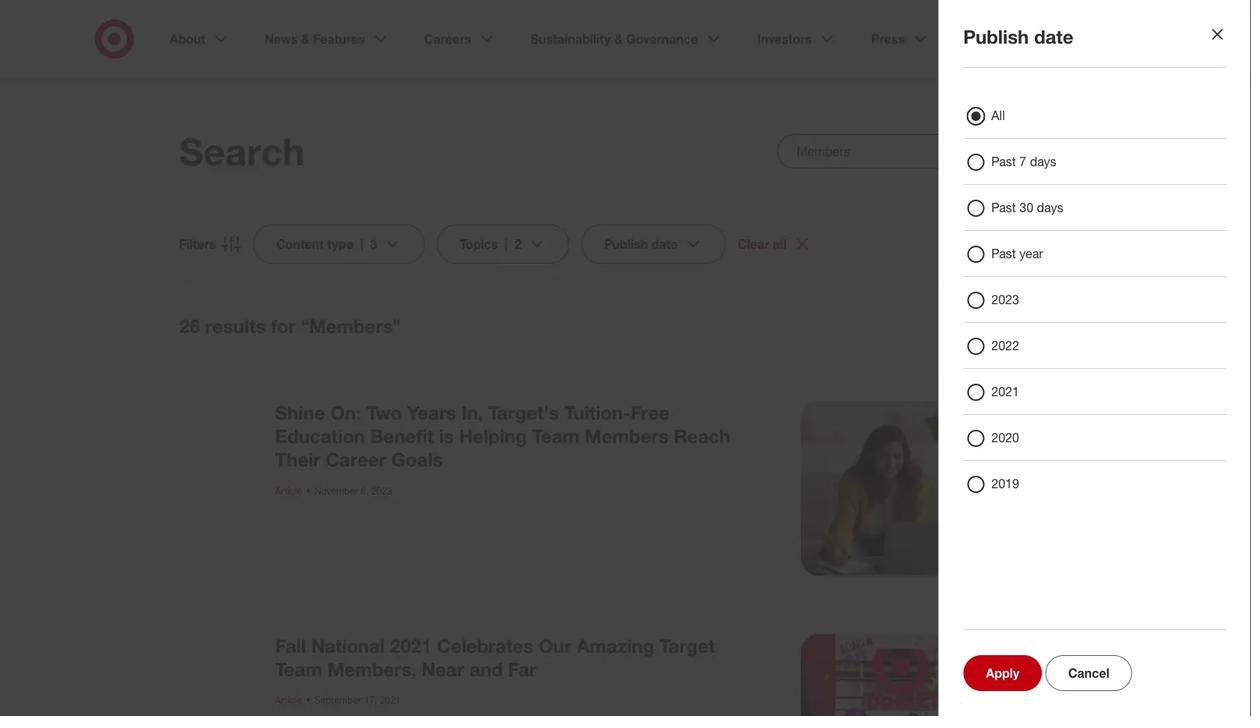 Task type: locate. For each thing, give the bounding box(es) containing it.
2 article from the top
[[275, 695, 302, 707]]

near
[[422, 658, 464, 681]]

article for shine on: two years in, target's tuition-free education benefit is helping team members reach their career goals
[[275, 485, 302, 497]]

2019
[[992, 476, 1020, 492]]

"members"
[[301, 315, 401, 338]]

and
[[470, 658, 503, 681]]

1 horizontal spatial publish date
[[964, 25, 1074, 48]]

1 vertical spatial 2023
[[371, 485, 392, 497]]

past year
[[992, 246, 1044, 261]]

article link for shine on: two years in, target's tuition-free education benefit is helping team members reach their career goals
[[275, 485, 302, 497]]

0 vertical spatial days
[[1030, 154, 1057, 169]]

target
[[660, 635, 715, 657]]

article link
[[275, 485, 302, 497], [275, 695, 302, 707]]

2021 radio
[[967, 383, 986, 402]]

content type  |  3 button
[[254, 225, 425, 264]]

two
[[367, 402, 402, 424]]

national
[[311, 635, 385, 657]]

1 vertical spatial 2021
[[390, 635, 432, 657]]

days right 7
[[1030, 154, 1057, 169]]

2023
[[992, 292, 1020, 307], [371, 485, 392, 497]]

article for fall national 2021 celebrates our amazing target team members, near and far
[[275, 695, 302, 707]]

26
[[179, 315, 200, 338]]

Past 30 days radio
[[967, 199, 986, 218]]

past left 30
[[992, 200, 1017, 215]]

26 results for "members"
[[179, 315, 401, 338]]

goals
[[392, 449, 443, 471]]

All radio
[[967, 107, 986, 126]]

publish date
[[964, 25, 1074, 48], [605, 237, 678, 252]]

past for past 30 days
[[992, 200, 1017, 215]]

cancel
[[1069, 666, 1110, 681]]

0 vertical spatial date
[[1035, 25, 1074, 48]]

2023 right the 2023 radio
[[992, 292, 1020, 307]]

clear
[[738, 237, 770, 252]]

0 horizontal spatial publish
[[605, 237, 648, 252]]

0 vertical spatial 2023
[[992, 292, 1020, 307]]

1 horizontal spatial team
[[532, 425, 580, 448]]

0 vertical spatial article link
[[275, 485, 302, 497]]

career
[[326, 449, 386, 471]]

members
[[585, 425, 669, 448]]

1 vertical spatial article link
[[275, 695, 302, 707]]

content
[[276, 237, 324, 252]]

reach
[[674, 425, 731, 448]]

17,
[[364, 695, 377, 707]]

2021 inside 'publish date' dialog
[[992, 384, 1020, 399]]

cancel button
[[1046, 656, 1133, 692]]

Past 7 days radio
[[967, 153, 986, 172]]

article link down their
[[275, 485, 302, 497]]

past 7 days
[[992, 154, 1057, 169]]

days
[[1030, 154, 1057, 169], [1037, 200, 1064, 215]]

2 vertical spatial past
[[992, 246, 1017, 261]]

2 past from the top
[[992, 200, 1017, 215]]

past left 7
[[992, 154, 1017, 169]]

1 article link from the top
[[275, 485, 302, 497]]

0 horizontal spatial publish date
[[605, 237, 678, 252]]

1 horizontal spatial 2023
[[992, 292, 1020, 307]]

2021 inside fall national 2021 celebrates our amazing target team members, near and far
[[390, 635, 432, 657]]

1 vertical spatial publish
[[605, 237, 648, 252]]

publish date inside button
[[605, 237, 678, 252]]

article down their
[[275, 485, 302, 497]]

1 vertical spatial date
[[652, 237, 678, 252]]

team down target's
[[532, 425, 580, 448]]

2021
[[992, 384, 1020, 399], [390, 635, 432, 657], [380, 695, 401, 707]]

november 6, 2023
[[315, 485, 392, 497]]

article
[[275, 485, 302, 497], [275, 695, 302, 707]]

topics  |  2
[[460, 237, 522, 252]]

0 vertical spatial article
[[275, 485, 302, 497]]

past
[[992, 154, 1017, 169], [992, 200, 1017, 215], [992, 246, 1017, 261]]

1 vertical spatial team
[[275, 658, 323, 681]]

clear all
[[738, 237, 787, 252]]

2023 inside 'publish date' dialog
[[992, 292, 1020, 307]]

filters
[[179, 237, 216, 252]]

clear all button
[[738, 235, 812, 254]]

publish inside button
[[605, 237, 648, 252]]

years
[[407, 402, 457, 424]]

publish
[[964, 25, 1029, 48], [605, 237, 648, 252]]

0 vertical spatial publish
[[964, 25, 1029, 48]]

1 horizontal spatial publish
[[964, 25, 1029, 48]]

2021 up near on the bottom left of the page
[[390, 635, 432, 657]]

days for past 30 days
[[1037, 200, 1064, 215]]

1 vertical spatial article
[[275, 695, 302, 707]]

shine
[[275, 402, 325, 424]]

3 past from the top
[[992, 246, 1017, 261]]

article left september
[[275, 695, 302, 707]]

all
[[773, 237, 787, 252]]

date
[[1035, 25, 1074, 48], [652, 237, 678, 252]]

a person in a yellow sweater sits while working at a laptop. image
[[801, 401, 976, 577]]

2021 right 2021 radio
[[992, 384, 1020, 399]]

content type  |  3
[[276, 237, 377, 252]]

2019 radio
[[967, 476, 986, 494]]

1 past from the top
[[992, 154, 1017, 169]]

0 vertical spatial past
[[992, 154, 1017, 169]]

0 horizontal spatial date
[[652, 237, 678, 252]]

2021 for september 17, 2021
[[380, 695, 401, 707]]

1 horizontal spatial date
[[1035, 25, 1074, 48]]

1 article from the top
[[275, 485, 302, 497]]

1 vertical spatial days
[[1037, 200, 1064, 215]]

article link left september
[[275, 695, 302, 707]]

team down fall
[[275, 658, 323, 681]]

past left year
[[992, 246, 1017, 261]]

days right 30
[[1037, 200, 1064, 215]]

2021 right "17,"
[[380, 695, 401, 707]]

0 horizontal spatial team
[[275, 658, 323, 681]]

1 vertical spatial publish date
[[605, 237, 678, 252]]

in,
[[462, 402, 483, 424]]

our
[[539, 635, 572, 657]]

target's
[[488, 402, 559, 424]]

2023 right 6,
[[371, 485, 392, 497]]

on:
[[330, 402, 361, 424]]

0 vertical spatial 2021
[[992, 384, 1020, 399]]

0 vertical spatial team
[[532, 425, 580, 448]]

date inside publish date button
[[652, 237, 678, 252]]

2 vertical spatial 2021
[[380, 695, 401, 707]]

2 article link from the top
[[275, 695, 302, 707]]

1 vertical spatial past
[[992, 200, 1017, 215]]

2021 for fall national 2021 celebrates our amazing target team members, near and far
[[390, 635, 432, 657]]

team
[[532, 425, 580, 448], [275, 658, 323, 681]]

0 vertical spatial publish date
[[964, 25, 1074, 48]]

tuition-
[[564, 402, 631, 424]]

is
[[439, 425, 454, 448]]



Task type: describe. For each thing, give the bounding box(es) containing it.
fall national 2021 celebrates our amazing target team members, near and far link
[[275, 635, 715, 681]]

search
[[179, 128, 305, 174]]

far
[[508, 658, 537, 681]]

publish date button
[[582, 225, 726, 264]]

2022
[[992, 338, 1020, 353]]

amazing
[[577, 635, 655, 657]]

days for past 7 days
[[1030, 154, 1057, 169]]

september 17, 2021
[[315, 695, 401, 707]]

september
[[315, 695, 362, 707]]

30
[[1020, 200, 1034, 215]]

past for past 7 days
[[992, 154, 1017, 169]]

past 30 days
[[992, 200, 1064, 215]]

publish date inside dialog
[[964, 25, 1074, 48]]

0 horizontal spatial 2023
[[371, 485, 392, 497]]

team inside the shine on: two years in, target's tuition-free education benefit is helping team members reach their career goals
[[532, 425, 580, 448]]

free
[[631, 402, 670, 424]]

for
[[271, 315, 296, 338]]

Search search field
[[778, 134, 1072, 169]]

publish inside dialog
[[964, 25, 1029, 48]]

type  |  3
[[327, 237, 377, 252]]

november
[[315, 485, 358, 497]]

2020 radio
[[967, 429, 986, 448]]

benefit
[[370, 425, 434, 448]]

helping
[[459, 425, 527, 448]]

shine on: two years in, target's tuition-free education benefit is helping team members reach their career goals link
[[275, 402, 731, 471]]

Past year radio
[[967, 245, 986, 264]]

all
[[992, 108, 1005, 123]]

education
[[275, 425, 365, 448]]

celebrates
[[437, 635, 534, 657]]

2023 radio
[[967, 291, 986, 310]]

apply
[[986, 666, 1020, 681]]

article link for fall national 2021 celebrates our amazing target team members, near and far
[[275, 695, 302, 707]]

publish date dialog
[[0, 0, 1252, 717]]

team inside fall national 2021 celebrates our amazing target team members, near and far
[[275, 658, 323, 681]]

2020
[[992, 430, 1020, 445]]

6,
[[361, 485, 369, 497]]

past for past year
[[992, 246, 1017, 261]]

results
[[205, 315, 266, 338]]

their
[[275, 449, 321, 471]]

2022 radio
[[967, 337, 986, 356]]

fall
[[275, 635, 306, 657]]

7
[[1020, 154, 1027, 169]]

fall national 2021 celebrates our amazing target team members, near and far
[[275, 635, 715, 681]]

topics  |  2 button
[[437, 225, 569, 264]]

members,
[[328, 658, 417, 681]]

year
[[1020, 246, 1044, 261]]

date inside 'publish date' dialog
[[1035, 25, 1074, 48]]

apply button
[[964, 656, 1043, 692]]

shine on: two years in, target's tuition-free education benefit is helping team members reach their career goals
[[275, 402, 731, 471]]



Task type: vqa. For each thing, say whether or not it's contained in the screenshot.
the at the left top
no



